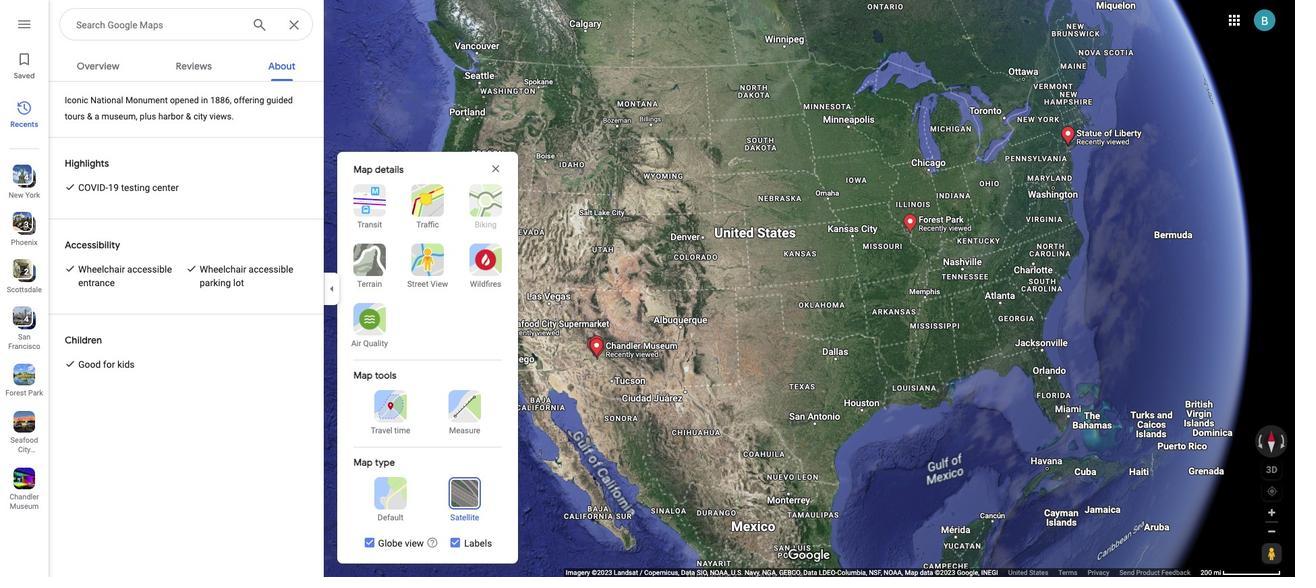 Task type: locate. For each thing, give the bounding box(es) containing it.
wheelchair up entrance
[[78, 264, 125, 275]]

wheelchair for parking
[[200, 264, 246, 275]]

wheelchair inside wheelchair accessible entrance
[[78, 264, 125, 275]]

supermarket
[[5, 455, 48, 464]]

google account: brad klo  
(klobrad84@gmail.com) image
[[1255, 9, 1276, 31]]

chandler museum
[[10, 493, 39, 511]]

copernicus,
[[645, 569, 680, 576]]

terms
[[1059, 569, 1078, 576]]

©2023 left landsat
[[592, 569, 613, 576]]

museum,
[[102, 111, 138, 121]]

imagery
[[566, 569, 590, 576]]

tours
[[65, 111, 85, 121]]

testing
[[121, 182, 150, 193]]

& left city
[[186, 111, 191, 121]]

park
[[28, 389, 43, 398]]

0 horizontal spatial accessible
[[127, 264, 172, 275]]

list containing saved
[[0, 0, 49, 577]]

united
[[1009, 569, 1028, 576]]

4 up san
[[24, 315, 29, 324]]

1 horizontal spatial ©2023
[[935, 569, 956, 576]]

museum
[[10, 502, 39, 511]]

3 places element
[[15, 219, 29, 231]]

measure button
[[435, 390, 495, 436]]

good for kids
[[78, 359, 135, 370]]

traffic
[[417, 220, 439, 229]]

seafood
[[10, 436, 38, 445]]

mi
[[1214, 569, 1222, 576]]

Search Google Maps search field
[[59, 8, 313, 41]]

©2023 right the data
[[935, 569, 956, 576]]

1 horizontal spatial accessible
[[249, 264, 293, 275]]

collapse side panel image
[[325, 281, 339, 296]]

200
[[1201, 569, 1213, 576]]

covid-19 testing center
[[78, 182, 179, 193]]

©2023
[[592, 569, 613, 576], [935, 569, 956, 576]]

accessible inside the wheelchair accessible parking lot
[[249, 264, 293, 275]]

street view
[[407, 279, 448, 289]]

1 vertical spatial 4 places element
[[15, 313, 29, 325]]

Labels checkbox
[[450, 537, 492, 550]]

1 data from the left
[[682, 569, 696, 576]]

0 vertical spatial 4 places element
[[15, 171, 29, 184]]

google maps element
[[0, 0, 1296, 577]]

noaa, right sio,
[[710, 569, 730, 576]]

nga,
[[763, 569, 778, 576]]

2 4 places element from the top
[[15, 313, 29, 325]]

2 places element
[[15, 266, 29, 278]]

reviews
[[176, 60, 212, 72]]

map left tools
[[354, 369, 373, 381]]

2 wheelchair from the left
[[200, 264, 246, 275]]

0 vertical spatial 4
[[24, 173, 29, 182]]

search google maps
[[76, 20, 163, 30]]

0 horizontal spatial ©2023
[[592, 569, 613, 576]]

2 4 from the top
[[24, 315, 29, 324]]

4 places element up new york
[[15, 171, 29, 184]]

1 vertical spatial 4
[[24, 315, 29, 324]]

air quality
[[351, 339, 388, 348]]

1 horizontal spatial data
[[804, 569, 818, 576]]

opened
[[170, 95, 199, 105]]

1 wheelchair from the left
[[78, 264, 125, 275]]

footer containing imagery ©2023 landsat / copernicus, data sio, noaa, u.s. navy, nga, gebco, data ldeo-columbia, nsf, noaa, map data ©2023 google, inegi
[[566, 568, 1201, 577]]

recents
[[10, 119, 38, 129]]

& left a
[[87, 111, 93, 121]]

time
[[395, 426, 411, 435]]

data left sio,
[[682, 569, 696, 576]]

highlights
[[65, 157, 109, 169]]

1 horizontal spatial &
[[186, 111, 191, 121]]

4 places element for san
[[15, 313, 29, 325]]

saved button
[[0, 46, 49, 84]]

good for kids element
[[78, 358, 135, 371]]

accessible
[[127, 264, 172, 275], [249, 264, 293, 275]]

map left type
[[354, 456, 373, 468]]

data
[[682, 569, 696, 576], [804, 569, 818, 576]]

search
[[76, 20, 105, 30]]

maps
[[140, 20, 163, 30]]

data
[[920, 569, 934, 576]]

map for map tools
[[354, 369, 373, 381]]

map left details
[[354, 163, 373, 175]]

has wheelchair accessible entrance element
[[78, 263, 186, 290]]

map
[[354, 163, 373, 175], [354, 369, 373, 381], [354, 456, 373, 468], [905, 569, 919, 576]]

new
[[9, 191, 23, 200]]

view
[[431, 279, 448, 289]]

nsf,
[[869, 569, 883, 576]]

has wheelchair accessible parking lot element
[[200, 263, 308, 290]]

san francisco
[[8, 333, 40, 351]]

city
[[18, 445, 31, 454]]

tab list
[[49, 49, 324, 81]]

0 horizontal spatial data
[[682, 569, 696, 576]]

send product feedback button
[[1120, 568, 1191, 577]]

/
[[640, 569, 643, 576]]

recents button
[[0, 94, 49, 132]]

map for map details
[[354, 163, 373, 175]]

wheelchair inside the wheelchair accessible parking lot
[[200, 264, 246, 275]]

noaa,
[[710, 569, 730, 576], [884, 569, 904, 576]]

zoom out and see the world in 3d tooltip
[[427, 537, 439, 549]]

globe
[[378, 538, 403, 549]]

close image
[[490, 163, 502, 175]]

1 4 from the top
[[24, 173, 29, 182]]

0 horizontal spatial &
[[87, 111, 93, 121]]

york
[[25, 191, 40, 200]]

1 horizontal spatial wheelchair
[[200, 264, 246, 275]]

4
[[24, 173, 29, 182], [24, 315, 29, 324]]

accessible inside wheelchair accessible entrance
[[127, 264, 172, 275]]

wheelchair up parking
[[200, 264, 246, 275]]

1 ©2023 from the left
[[592, 569, 613, 576]]

2 noaa, from the left
[[884, 569, 904, 576]]

2 data from the left
[[804, 569, 818, 576]]

menu image
[[16, 16, 32, 32]]

accessible for wheelchair accessible parking lot
[[249, 264, 293, 275]]

entrance
[[78, 277, 115, 288]]

columbia,
[[838, 569, 868, 576]]

1 accessible from the left
[[127, 264, 172, 275]]

list
[[0, 0, 49, 577]]

biking button
[[462, 184, 510, 230]]

forest park
[[5, 389, 43, 398]]

tab list containing overview
[[49, 49, 324, 81]]

map left the data
[[905, 569, 919, 576]]

4 for new
[[24, 173, 29, 182]]

wheelchair
[[78, 264, 125, 275], [200, 264, 246, 275]]

4 places element
[[15, 171, 29, 184], [15, 313, 29, 325]]

Search Google Maps field
[[59, 8, 313, 41], [76, 16, 241, 32]]

Satellite radio
[[435, 477, 495, 523]]

biking
[[475, 220, 497, 229]]

scottsdale
[[7, 285, 42, 294]]

Default radio
[[361, 477, 420, 523]]

4 up new york
[[24, 173, 29, 182]]

wheelchair for entrance
[[78, 264, 125, 275]]

francisco
[[8, 342, 40, 351]]

iconic national monument opened in 1886, offering guided tours & a museum, plus harbor & city views.
[[65, 95, 293, 121]]

chandler
[[10, 493, 39, 501]]

1 horizontal spatial noaa,
[[884, 569, 904, 576]]

200 mi button
[[1201, 569, 1282, 576]]

statue of liberty main content
[[49, 49, 324, 577]]

2 accessible from the left
[[249, 264, 293, 275]]

labels
[[465, 538, 492, 549]]

footer
[[566, 568, 1201, 577]]

accessibility
[[65, 239, 120, 251]]

0 horizontal spatial noaa,
[[710, 569, 730, 576]]

harbor
[[158, 111, 184, 121]]

wheelchair accessible entrance
[[78, 264, 172, 288]]

noaa, right nsf,
[[884, 569, 904, 576]]

&
[[87, 111, 93, 121], [186, 111, 191, 121]]

4 places element up san
[[15, 313, 29, 325]]

zoom out image
[[1267, 526, 1278, 537]]

0 horizontal spatial wheelchair
[[78, 264, 125, 275]]

3
[[24, 220, 29, 229]]

1 4 places element from the top
[[15, 171, 29, 184]]

imagery ©2023 landsat / copernicus, data sio, noaa, u.s. navy, nga, gebco, data ldeo-columbia, nsf, noaa, map data ©2023 google, inegi
[[566, 569, 999, 576]]

type
[[375, 456, 395, 468]]

Globe view checkbox
[[364, 537, 424, 550]]

data left ldeo- at the bottom right of page
[[804, 569, 818, 576]]



Task type: describe. For each thing, give the bounding box(es) containing it.
2 & from the left
[[186, 111, 191, 121]]

1886,
[[210, 95, 232, 105]]

forest
[[5, 389, 26, 398]]

kids
[[117, 359, 135, 370]]

3d button
[[1263, 460, 1282, 479]]

quality
[[363, 339, 388, 348]]

travel time
[[371, 426, 411, 435]]

show street view coverage image
[[1263, 543, 1282, 564]]

monument
[[125, 95, 168, 105]]

wildfires button
[[462, 244, 510, 290]]

4 for san
[[24, 315, 29, 324]]

offering
[[234, 95, 264, 105]]

google
[[108, 20, 137, 30]]

1 & from the left
[[87, 111, 93, 121]]

send product feedback
[[1120, 569, 1191, 576]]

terms button
[[1059, 568, 1078, 577]]

overview button
[[66, 49, 130, 81]]

phoenix
[[11, 238, 38, 247]]

privacy button
[[1088, 568, 1110, 577]]

1 noaa, from the left
[[710, 569, 730, 576]]

children
[[65, 334, 102, 346]]

air quality button
[[346, 303, 394, 349]]

default
[[378, 513, 404, 522]]

view
[[405, 538, 424, 549]]

2 ©2023 from the left
[[935, 569, 956, 576]]

terrain
[[357, 279, 382, 289]]

views.
[[210, 111, 234, 121]]

map details
[[354, 163, 404, 175]]

san
[[18, 333, 31, 342]]

travel time button
[[361, 390, 420, 436]]

details
[[375, 163, 404, 175]]

iconic
[[65, 95, 88, 105]]

landsat
[[614, 569, 638, 576]]

search google maps field inside search field
[[76, 16, 241, 32]]

2
[[24, 267, 29, 277]]

zoom in image
[[1267, 508, 1278, 518]]

accessible for wheelchair accessible entrance
[[127, 264, 172, 275]]

saved
[[14, 71, 35, 80]]

wildfires
[[470, 279, 502, 289]]

product
[[1137, 569, 1161, 576]]

200 mi
[[1201, 569, 1222, 576]]

footer inside google maps element
[[566, 568, 1201, 577]]

good
[[78, 359, 101, 370]]

chandler museum button
[[0, 462, 49, 514]]

transit button
[[346, 184, 394, 230]]

feedback
[[1162, 569, 1191, 576]]

covid-19 testing center element
[[78, 181, 179, 194]]

air
[[351, 339, 361, 348]]

tab list inside google maps element
[[49, 49, 324, 81]]

cannot access your location image
[[1267, 485, 1279, 497]]

for
[[103, 359, 115, 370]]

4 places element for new
[[15, 171, 29, 184]]

navy,
[[745, 569, 761, 576]]

inegi
[[982, 569, 999, 576]]

forest park button
[[0, 358, 49, 400]]

lot
[[233, 277, 244, 288]]

u.s.
[[731, 569, 743, 576]]

street view button
[[404, 244, 452, 290]]

parking
[[200, 277, 231, 288]]

city
[[194, 111, 207, 121]]

united states
[[1009, 569, 1049, 576]]

3d
[[1267, 464, 1278, 475]]

national
[[91, 95, 123, 105]]

in
[[201, 95, 208, 105]]

19
[[108, 182, 119, 193]]

satellite
[[451, 513, 480, 522]]

map for map type
[[354, 456, 373, 468]]

sio,
[[697, 569, 709, 576]]

covid-
[[78, 182, 108, 193]]

states
[[1030, 569, 1049, 576]]

center
[[152, 182, 179, 193]]

gebco,
[[779, 569, 802, 576]]

ldeo-
[[819, 569, 838, 576]]

reviews button
[[165, 49, 223, 81]]

plus
[[140, 111, 156, 121]]

about
[[268, 60, 296, 72]]

new york
[[9, 191, 40, 200]]

wheelchair accessible parking lot
[[200, 264, 293, 288]]

search google maps field containing search google maps
[[59, 8, 313, 41]]

terrain button
[[346, 244, 394, 290]]

travel
[[371, 426, 393, 435]]

about statue of liberty region
[[49, 82, 324, 577]]

privacy
[[1088, 569, 1110, 576]]

overview
[[77, 60, 119, 72]]

map tools
[[354, 369, 397, 381]]

a
[[95, 111, 99, 121]]



Task type: vqa. For each thing, say whether or not it's contained in the screenshot.
forest park Button
yes



